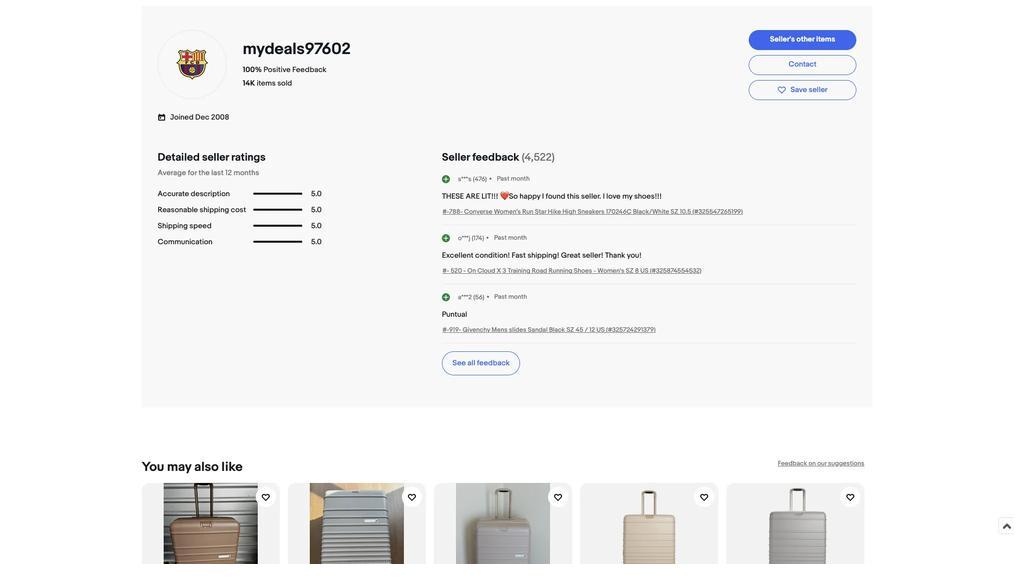 Task type: locate. For each thing, give the bounding box(es) containing it.
1 horizontal spatial seller
[[809, 85, 828, 94]]

0 horizontal spatial sz
[[566, 326, 574, 334]]

sz left 45
[[566, 326, 574, 334]]

items right other
[[816, 35, 835, 44]]

5.0 for description
[[311, 189, 322, 199]]

list
[[142, 475, 872, 564]]

past right (56)
[[494, 293, 507, 301]]

shipping
[[200, 205, 229, 215]]

dec
[[195, 112, 209, 122]]

items
[[816, 35, 835, 44], [257, 78, 276, 88]]

hike
[[548, 208, 561, 216]]

1 vertical spatial past month
[[494, 234, 527, 242]]

10.5
[[680, 208, 691, 216]]

12 right the /
[[589, 326, 595, 334]]

running
[[549, 267, 572, 275]]

mydeals97602 link
[[243, 39, 354, 59]]

2008
[[211, 112, 229, 122]]

0 vertical spatial seller
[[809, 85, 828, 94]]

accurate
[[158, 189, 189, 199]]

feedback left the on
[[778, 460, 807, 468]]

1 5.0 from the top
[[311, 189, 322, 199]]

feedback on our suggestions
[[778, 460, 864, 468]]

2 vertical spatial past
[[494, 293, 507, 301]]

suggestions
[[828, 460, 864, 468]]

puntual
[[442, 310, 467, 319]]

past month for lit!!!
[[497, 175, 530, 183]]

1 horizontal spatial us
[[640, 267, 648, 275]]

i left love
[[603, 192, 605, 201]]

women's down ❤️so
[[494, 208, 521, 216]]

- left on
[[463, 267, 466, 275]]

0 horizontal spatial i
[[542, 192, 544, 201]]

sneakers
[[578, 208, 605, 216]]

1 vertical spatial month
[[508, 234, 527, 242]]

1 vertical spatial women's
[[597, 267, 624, 275]]

past month up ❤️so
[[497, 175, 530, 183]]

3 #- from the top
[[442, 326, 449, 334]]

1 vertical spatial seller
[[202, 151, 229, 164]]

1 vertical spatial us
[[596, 326, 605, 334]]

❤️so
[[500, 192, 518, 201]]

items inside 100% positive feedback 14k items sold
[[257, 78, 276, 88]]

us
[[640, 267, 648, 275], [596, 326, 605, 334]]

women's down thank
[[597, 267, 624, 275]]

past
[[497, 175, 509, 183], [494, 234, 507, 242], [494, 293, 507, 301]]

0 vertical spatial sz
[[671, 208, 678, 216]]

happy
[[520, 192, 540, 201]]

2 vertical spatial past month
[[494, 293, 527, 301]]

feedback
[[472, 151, 519, 164], [477, 358, 510, 368]]

month up fast
[[508, 234, 527, 242]]

2 horizontal spatial sz
[[671, 208, 678, 216]]

#- left 520
[[442, 267, 449, 275]]

0 vertical spatial items
[[816, 35, 835, 44]]

(#325547265199)
[[692, 208, 743, 216]]

contact
[[789, 60, 817, 69]]

2 i from the left
[[603, 192, 605, 201]]

run
[[522, 208, 534, 216]]

-
[[463, 267, 466, 275], [594, 267, 596, 275]]

my
[[622, 192, 632, 201]]

past up ❤️so
[[497, 175, 509, 183]]

ratings
[[231, 151, 266, 164]]

1 - from the left
[[463, 267, 466, 275]]

seller's other items
[[770, 35, 835, 44]]

you may also like
[[142, 460, 243, 475]]

1 vertical spatial feedback
[[778, 460, 807, 468]]

seller up last at the left of the page
[[202, 151, 229, 164]]

lit!!!
[[482, 192, 498, 201]]

black
[[549, 326, 565, 334]]

0 vertical spatial feedback
[[292, 65, 327, 74]]

i left found
[[542, 192, 544, 201]]

1 horizontal spatial i
[[603, 192, 605, 201]]

(#325724291379)
[[606, 326, 656, 334]]

feedback up (476)
[[472, 151, 519, 164]]

women's
[[494, 208, 521, 216], [597, 267, 624, 275]]

1 vertical spatial feedback
[[477, 358, 510, 368]]

seller's
[[770, 35, 795, 44]]

mydeals97602 image
[[176, 49, 208, 79]]

1 vertical spatial #-
[[442, 267, 449, 275]]

past month down 3
[[494, 293, 527, 301]]

0 vertical spatial month
[[511, 175, 530, 183]]

0 horizontal spatial 12
[[225, 168, 232, 178]]

you
[[142, 460, 164, 475]]

0 horizontal spatial feedback
[[292, 65, 327, 74]]

items right 14k
[[257, 78, 276, 88]]

shoes!!!
[[634, 192, 662, 201]]

past month
[[497, 175, 530, 183], [494, 234, 527, 242], [494, 293, 527, 301]]

a***2 (56)
[[458, 293, 484, 301]]

seller inside button
[[809, 85, 828, 94]]

excellent condition! fast shipping! great seller! thank you!
[[442, 251, 642, 260]]

o***j
[[458, 234, 470, 242]]

detailed seller ratings
[[158, 151, 266, 164]]

0 horizontal spatial seller
[[202, 151, 229, 164]]

month up happy
[[511, 175, 530, 183]]

these are lit!!! ❤️so happy i found this seller. i love my shoes!!!
[[442, 192, 662, 201]]

1 vertical spatial items
[[257, 78, 276, 88]]

#-
[[442, 208, 449, 216], [442, 267, 449, 275], [442, 326, 449, 334]]

1 horizontal spatial 12
[[589, 326, 595, 334]]

are
[[466, 192, 480, 201]]

this
[[567, 192, 579, 201]]

sz left 8
[[626, 267, 634, 275]]

2 #- from the top
[[442, 267, 449, 275]]

- right shoes
[[594, 267, 596, 275]]

3 5.0 from the top
[[311, 221, 322, 231]]

month down training
[[508, 293, 527, 301]]

#- down puntual
[[442, 326, 449, 334]]

0 vertical spatial past month
[[497, 175, 530, 183]]

sz left 10.5
[[671, 208, 678, 216]]

#-919- givenchy mens slides sandal black sz 45 / 12 us (#325724291379)
[[442, 326, 656, 334]]

us right the /
[[596, 326, 605, 334]]

0 horizontal spatial items
[[257, 78, 276, 88]]

0 vertical spatial #-
[[442, 208, 449, 216]]

may
[[167, 460, 191, 475]]

seller's other items link
[[749, 30, 856, 50]]

1 #- from the top
[[442, 208, 449, 216]]

1 vertical spatial past
[[494, 234, 507, 242]]

1 horizontal spatial items
[[816, 35, 835, 44]]

x
[[497, 267, 501, 275]]

feedback right all
[[477, 358, 510, 368]]

fast
[[512, 251, 526, 260]]

1 vertical spatial sz
[[626, 267, 634, 275]]

0 vertical spatial past
[[497, 175, 509, 183]]

seller right save
[[809, 85, 828, 94]]

save seller button
[[749, 80, 856, 100]]

2 vertical spatial #-
[[442, 326, 449, 334]]

0 vertical spatial feedback
[[472, 151, 519, 164]]

sz
[[671, 208, 678, 216], [626, 267, 634, 275], [566, 326, 574, 334]]

cloud
[[477, 267, 495, 275]]

12 right last at the left of the page
[[225, 168, 232, 178]]

on
[[467, 267, 476, 275]]

1 horizontal spatial -
[[594, 267, 596, 275]]

save
[[791, 85, 807, 94]]

0 horizontal spatial -
[[463, 267, 466, 275]]

us right 8
[[640, 267, 648, 275]]

1 horizontal spatial women's
[[597, 267, 624, 275]]

s***s (476)
[[458, 175, 487, 183]]

contact link
[[749, 55, 856, 75]]

seller
[[809, 85, 828, 94], [202, 151, 229, 164]]

#- 520 - on cloud x 3 training road running shoes - women's sz 8 us (#325874554532)
[[442, 267, 701, 275]]

(56)
[[473, 293, 484, 301]]

4 5.0 from the top
[[311, 237, 322, 247]]

past up condition!
[[494, 234, 507, 242]]

0 horizontal spatial women's
[[494, 208, 521, 216]]

past month up fast
[[494, 234, 527, 242]]

sold
[[277, 78, 292, 88]]

mens
[[492, 326, 508, 334]]

2 5.0 from the top
[[311, 205, 322, 215]]

14k
[[243, 78, 255, 88]]

#- down these
[[442, 208, 449, 216]]

feedback down mydeals97602 link
[[292, 65, 327, 74]]



Task type: describe. For each thing, give the bounding box(es) containing it.
feedback inside 100% positive feedback 14k items sold
[[292, 65, 327, 74]]

items inside 'link'
[[816, 35, 835, 44]]

1 horizontal spatial sz
[[626, 267, 634, 275]]

condition!
[[475, 251, 510, 260]]

average
[[158, 168, 186, 178]]

(#325874554532)
[[650, 267, 701, 275]]

seller
[[442, 151, 470, 164]]

#-788- converse women's run star hike high sneakers 170246c black/white sz 10.5 (#325547265199)
[[442, 208, 743, 216]]

average for the last 12 months
[[158, 168, 259, 178]]

the
[[199, 168, 210, 178]]

2 - from the left
[[594, 267, 596, 275]]

high
[[562, 208, 576, 216]]

#-788- converse women's run star hike high sneakers 170246c black/white sz 10.5 (#325547265199) link
[[442, 208, 743, 216]]

feedback on our suggestions link
[[778, 460, 864, 468]]

love
[[606, 192, 621, 201]]

(4,522)
[[522, 151, 555, 164]]

joined dec 2008
[[170, 112, 229, 122]]

shoes
[[574, 267, 592, 275]]

o***j (174)
[[458, 234, 484, 242]]

5.0 for speed
[[311, 221, 322, 231]]

shipping
[[158, 221, 188, 231]]

reasonable shipping cost
[[158, 205, 246, 215]]

seller!
[[582, 251, 603, 260]]

seller feedback (4,522)
[[442, 151, 555, 164]]

great
[[561, 251, 581, 260]]

black/white
[[633, 208, 669, 216]]

2 vertical spatial month
[[508, 293, 527, 301]]

found
[[546, 192, 565, 201]]

0 vertical spatial women's
[[494, 208, 521, 216]]

past month for fast
[[494, 234, 527, 242]]

joined
[[170, 112, 194, 122]]

seller for detailed
[[202, 151, 229, 164]]

reasonable
[[158, 205, 198, 215]]

a***2
[[458, 293, 472, 301]]

month for ❤️so
[[511, 175, 530, 183]]

shipping speed
[[158, 221, 212, 231]]

170246c
[[606, 208, 632, 216]]

0 vertical spatial us
[[640, 267, 648, 275]]

#- for excellent
[[442, 267, 449, 275]]

45
[[576, 326, 583, 334]]

100% positive feedback 14k items sold
[[243, 65, 327, 88]]

givenchy
[[463, 326, 490, 334]]

you!
[[627, 251, 642, 260]]

for
[[188, 168, 197, 178]]

8
[[635, 267, 639, 275]]

(476)
[[473, 175, 487, 183]]

seller for save
[[809, 85, 828, 94]]

positive
[[264, 65, 291, 74]]

months
[[234, 168, 259, 178]]

these
[[442, 192, 464, 201]]

past for lit!!!
[[497, 175, 509, 183]]

converse
[[464, 208, 493, 216]]

sandal
[[528, 326, 548, 334]]

1 i from the left
[[542, 192, 544, 201]]

(174)
[[472, 234, 484, 242]]

seller.
[[581, 192, 601, 201]]

919-
[[449, 326, 461, 334]]

shipping!
[[527, 251, 559, 260]]

communication
[[158, 237, 212, 247]]

0 vertical spatial 12
[[225, 168, 232, 178]]

excellent
[[442, 251, 473, 260]]

month for shipping!
[[508, 234, 527, 242]]

other
[[797, 35, 815, 44]]

slides
[[509, 326, 526, 334]]

save seller
[[791, 85, 828, 94]]

see
[[452, 358, 466, 368]]

see all feedback link
[[442, 351, 520, 375]]

#- 520 - on cloud x 3 training road running shoes - women's sz 8 us (#325874554532) link
[[442, 267, 701, 275]]

speed
[[189, 221, 212, 231]]

3
[[502, 267, 506, 275]]

on
[[809, 460, 816, 468]]

5.0 for shipping
[[311, 205, 322, 215]]

s***s
[[458, 175, 471, 183]]

1 horizontal spatial feedback
[[778, 460, 807, 468]]

thank
[[605, 251, 625, 260]]

all
[[468, 358, 475, 368]]

2 vertical spatial sz
[[566, 326, 574, 334]]

mydeals97602
[[243, 39, 351, 59]]

text__icon wrapper image
[[158, 112, 170, 121]]

past for fast
[[494, 234, 507, 242]]

#-919- givenchy mens slides sandal black sz 45 / 12 us (#325724291379) link
[[442, 326, 656, 334]]

100%
[[243, 65, 262, 74]]

#- for these
[[442, 208, 449, 216]]

like
[[222, 460, 243, 475]]

our
[[817, 460, 827, 468]]

also
[[194, 460, 219, 475]]

0 horizontal spatial us
[[596, 326, 605, 334]]

see all feedback
[[452, 358, 510, 368]]

road
[[532, 267, 547, 275]]

1 vertical spatial 12
[[589, 326, 595, 334]]

788-
[[449, 208, 463, 216]]

star
[[535, 208, 546, 216]]

520
[[451, 267, 462, 275]]



Task type: vqa. For each thing, say whether or not it's contained in the screenshot.
the choices
no



